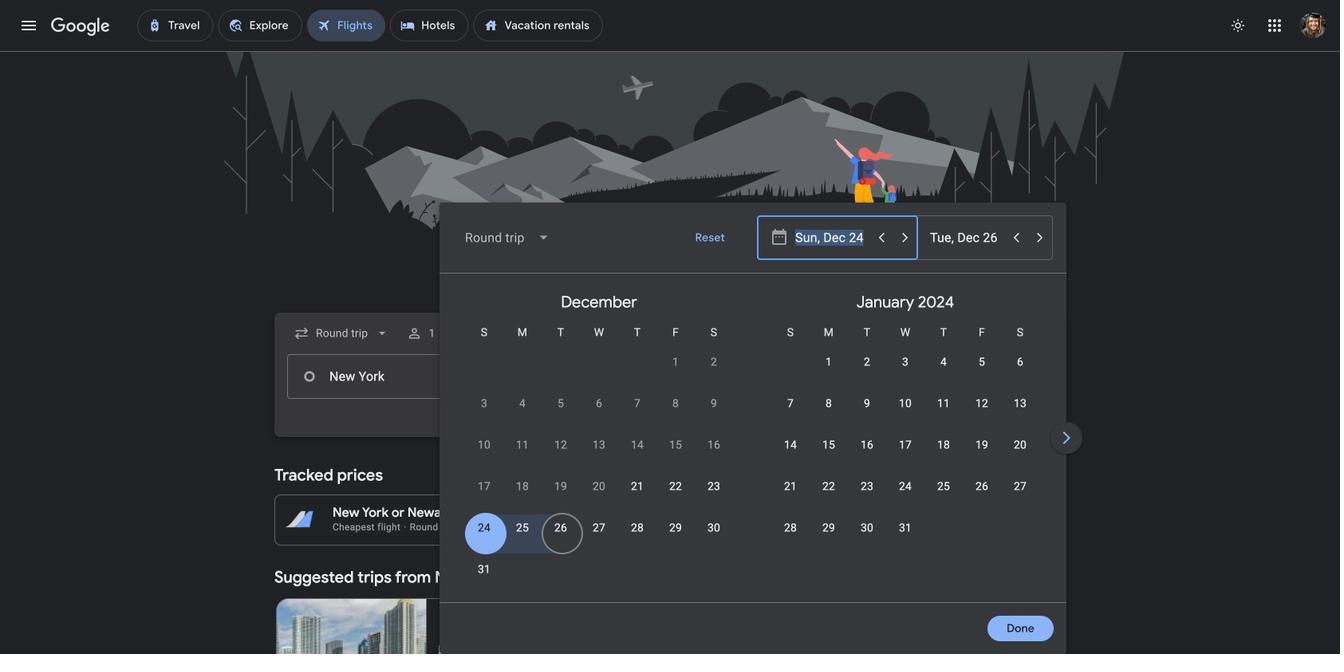 Task type: describe. For each thing, give the bounding box(es) containing it.
row up wed, dec 27 'element'
[[465, 472, 733, 517]]

change appearance image
[[1219, 6, 1257, 45]]

tue, dec 19 element
[[554, 479, 567, 495]]

Return text field
[[930, 216, 1004, 259]]

mon, jan 29 element
[[823, 520, 835, 536]]

fri, dec 15 element
[[669, 437, 682, 453]]

wed, jan 3 element
[[902, 354, 909, 370]]

fri, dec 29 element
[[669, 520, 682, 536]]

Return text field
[[930, 355, 1003, 398]]

sat, jan 6 element
[[1017, 354, 1024, 370]]

Flight search field
[[262, 203, 1340, 654]]

wed, dec 13 element
[[593, 437, 606, 453]]

wed, dec 6 element
[[596, 396, 602, 412]]

sat, jan 13 element
[[1014, 396, 1027, 412]]

Departure text field
[[795, 216, 869, 259]]

tue, jan 16 element
[[861, 437, 874, 453]]

sun, dec 17 element
[[478, 479, 491, 495]]

row up wed, jan 24 element
[[772, 430, 1040, 476]]

thu, jan 11 element
[[937, 396, 950, 412]]

row down mon, jan 22 element
[[772, 513, 925, 559]]

next image
[[1048, 419, 1086, 457]]

mon, jan 8 element
[[826, 396, 832, 412]]

wed, dec 27 element
[[593, 520, 606, 536]]

sun, jan 21 element
[[784, 479, 797, 495]]

row up wed, dec 13 element
[[465, 389, 733, 434]]

wed, jan 17 element
[[899, 437, 912, 453]]

mon, dec 18 element
[[516, 479, 529, 495]]

thu, dec 14 element
[[631, 437, 644, 453]]

thu, jan 25 element
[[937, 479, 950, 495]]

tue, dec 12 element
[[554, 437, 567, 453]]

main menu image
[[19, 16, 38, 35]]

sun, dec 31 element
[[478, 562, 491, 578]]

fri, dec 1 element
[[673, 354, 679, 370]]

fri, jan 26 element
[[976, 479, 989, 495]]

3 row group from the left
[[1059, 280, 1340, 596]]

tue, dec 26, return date. element
[[554, 520, 567, 536]]

row up wed, jan 17 element
[[772, 389, 1040, 434]]

mon, jan 1 element
[[826, 354, 832, 370]]

frontier image
[[439, 645, 452, 654]]

row up wed, jan 31 element
[[772, 472, 1040, 517]]

fri, jan 5 element
[[979, 354, 985, 370]]



Task type: vqa. For each thing, say whether or not it's contained in the screenshot.
Mon, Dec 4 element
yes



Task type: locate. For each thing, give the bounding box(es) containing it.
thu, jan 18 element
[[937, 437, 950, 453]]

fri, dec 8 element
[[673, 396, 679, 412]]

thu, dec 21 element
[[631, 479, 644, 495]]

tracked prices region
[[274, 456, 1066, 546]]

2 row group from the left
[[752, 280, 1059, 596]]

sun, jan 14 element
[[784, 437, 797, 453]]

sat, dec 23 element
[[708, 479, 721, 495]]

sun, jan 28 element
[[784, 520, 797, 536]]

fri, dec 22 element
[[669, 479, 682, 495]]

none field inside 'flight' search field
[[452, 219, 563, 257]]

sat, jan 20 element
[[1014, 437, 1027, 453]]

row up 'sat, dec 9' element
[[657, 341, 733, 393]]

sun, dec 3 element
[[481, 396, 488, 412]]

row
[[657, 341, 733, 393], [810, 341, 1040, 393], [465, 389, 733, 434], [772, 389, 1040, 434], [465, 430, 733, 476], [772, 430, 1040, 476], [465, 472, 733, 517], [772, 472, 1040, 517], [465, 513, 733, 559], [772, 513, 925, 559]]

row up wed, jan 10 element
[[810, 341, 1040, 393]]

sat, dec 30 element
[[708, 520, 721, 536]]

tue, jan 9 element
[[864, 396, 871, 412]]

Departure text field
[[795, 355, 868, 398]]

thu, dec 28 element
[[631, 520, 644, 536]]

mon, dec 11 element
[[516, 437, 529, 453]]

fri, jan 19 element
[[976, 437, 989, 453]]

sat, dec 2 element
[[711, 354, 717, 370]]

tue, jan 23 element
[[861, 479, 874, 495]]

None text field
[[287, 354, 512, 399]]

sat, dec 16 element
[[708, 437, 721, 453]]

mon, dec 25 element
[[516, 520, 529, 536]]

sun, jan 7 element
[[787, 396, 794, 412]]

sat, dec 9 element
[[711, 396, 717, 412]]

grid
[[446, 280, 1340, 612]]

sun, dec 10 element
[[478, 437, 491, 453]]

None field
[[452, 219, 563, 257]]

suggested trips from new york region
[[274, 559, 1066, 654]]

grid inside 'flight' search field
[[446, 280, 1340, 612]]

tue, jan 30 element
[[861, 520, 874, 536]]

1 row group from the left
[[446, 280, 752, 600]]

row up wed, dec 20 element
[[465, 430, 733, 476]]

wed, dec 20 element
[[593, 479, 606, 495]]

wed, jan 10 element
[[899, 396, 912, 412]]

mon, dec 4 element
[[519, 396, 526, 412]]

thu, jan 4 element
[[941, 354, 947, 370]]

sat, jan 27 element
[[1014, 479, 1027, 495]]

wed, jan 24 element
[[899, 479, 912, 495]]

fri, jan 12 element
[[976, 396, 989, 412]]

wed, jan 31 element
[[899, 520, 912, 536]]

row down wed, dec 20 element
[[465, 513, 733, 559]]

tue, jan 2 element
[[864, 354, 871, 370]]

mon, jan 22 element
[[823, 479, 835, 495]]

mon, jan 15 element
[[823, 437, 835, 453]]

thu, dec 7 element
[[634, 396, 641, 412]]

tue, dec 5 element
[[558, 396, 564, 412]]

row group
[[446, 280, 752, 600], [752, 280, 1059, 596], [1059, 280, 1340, 596]]

sun, dec 24, departure date. element
[[478, 520, 491, 536]]



